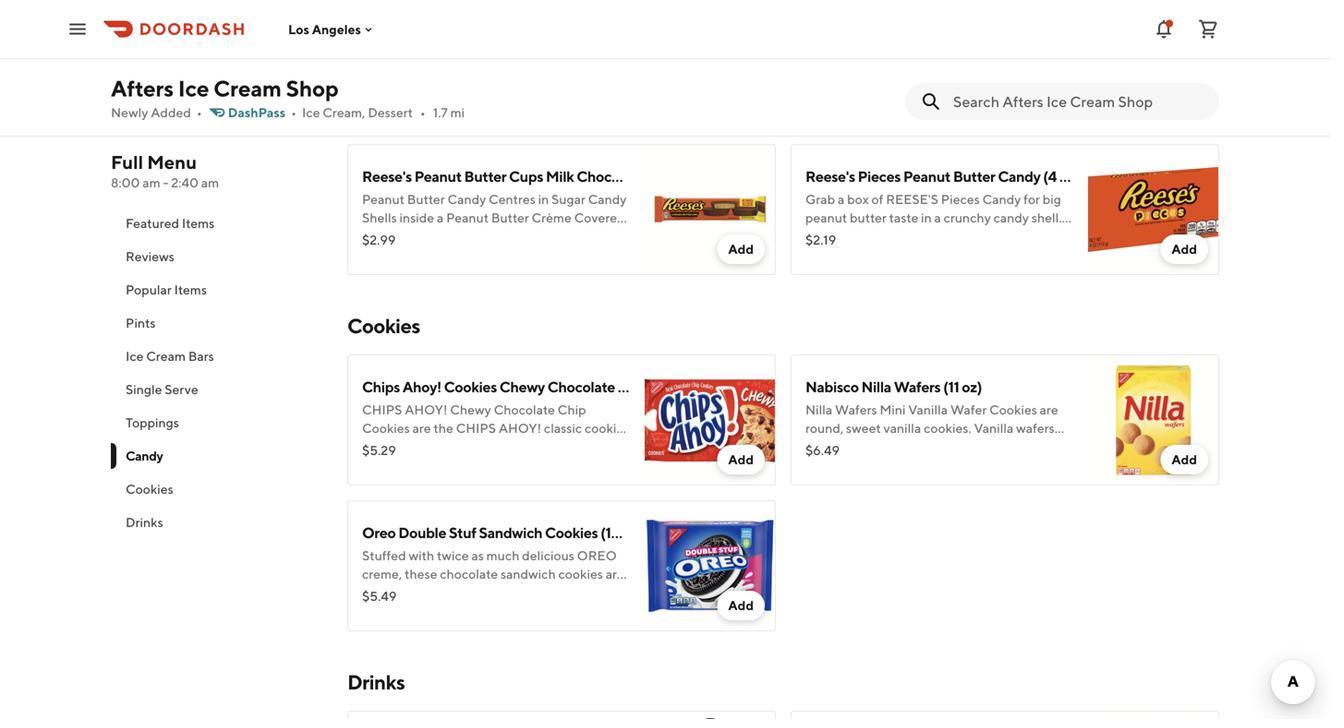 Task type: vqa. For each thing, say whether or not it's contained in the screenshot.
the Reese's
yes



Task type: describe. For each thing, give the bounding box(es) containing it.
stuf
[[449, 524, 476, 542]]

1 horizontal spatial pieces
[[941, 192, 980, 207]]

candy up covered
[[588, 192, 627, 207]]

a left box
[[838, 192, 845, 207]]

oz) inside reese's pieces peanut butter candy (4 oz) grab a box of reese's pieces candy for big peanut butter taste in a crunchy candy shell. perfect for on-the-go snacking and sharing on movie night.
[[1059, 168, 1080, 185]]

popular
[[126, 282, 172, 297]]

single serve button
[[111, 373, 325, 406]]

shell.
[[1032, 210, 1062, 225]]

(14.03
[[601, 524, 641, 542]]

2 vertical spatial chocolate
[[548, 378, 615, 396]]

ahoy!
[[403, 378, 441, 396]]

drinks inside button
[[126, 515, 163, 530]]

reese's pieces peanut butter candy (4 oz) grab a box of reese's pieces candy for big peanut butter taste in a crunchy candy shell. perfect for on-the-go snacking and sharing on movie night.
[[806, 168, 1080, 262]]

0 horizontal spatial milk
[[385, 229, 410, 244]]

afters ice cream shop
[[111, 75, 339, 102]]

candy left 'centres' on the top left of the page
[[448, 192, 486, 207]]

wafers
[[894, 378, 941, 396]]

big
[[1043, 192, 1061, 207]]

a&w soda cream soda (20 oz) image
[[1088, 711, 1219, 720]]

the-
[[892, 229, 917, 244]]

reese's pieces peanut butter candy (4 oz) image
[[1088, 144, 1219, 275]]

1 horizontal spatial drinks
[[347, 671, 405, 695]]

dashpass
[[228, 105, 286, 120]]

reese's for reese's pieces peanut butter candy (4 oz)
[[806, 168, 855, 185]]

size
[[680, 168, 707, 185]]

chips ahoy! cookies chewy chocolate chip (13 oz)
[[362, 378, 693, 396]]

(2.8
[[710, 168, 735, 185]]

candy
[[994, 210, 1029, 225]]

full
[[111, 151, 143, 173]]

add button for oreo double stuf sandwich cookies (14.03 oz)
[[717, 591, 765, 621]]

oz) right the (14.03
[[644, 524, 664, 542]]

nilla
[[861, 378, 891, 396]]

candy up candy
[[982, 192, 1021, 207]]

2 am from the left
[[201, 175, 219, 190]]

a right the inside
[[437, 210, 444, 225]]

(11
[[943, 378, 959, 396]]

cups
[[509, 168, 543, 185]]

oreo double stuf sandwich cookies (14.03 oz) image
[[645, 501, 776, 632]]

1 horizontal spatial milk
[[546, 168, 574, 185]]

box
[[847, 192, 869, 207]]

peanut up shells
[[362, 192, 405, 207]]

0 horizontal spatial for
[[852, 229, 868, 244]]

-
[[163, 175, 169, 190]]

king
[[647, 168, 677, 185]]

$2.99
[[362, 232, 396, 248]]

items for popular items
[[174, 282, 207, 297]]

$2.19
[[806, 232, 836, 248]]

haribo gummi candy goldbears (10 oz) image
[[1088, 0, 1219, 129]]

crème
[[532, 210, 572, 225]]

add for chips ahoy! cookies chewy chocolate chip (13 oz)
[[728, 452, 754, 467]]

go
[[917, 229, 932, 244]]

butter up the inside
[[407, 192, 445, 207]]

nabisco nilla wafers (11 oz) image
[[1088, 355, 1219, 486]]

(8
[[621, 22, 635, 39]]

add button for nabisco nilla wafers (11 oz)
[[1161, 445, 1208, 475]]

mi
[[450, 105, 465, 120]]

shells
[[362, 210, 397, 225]]

grab
[[806, 192, 835, 207]]

bars
[[188, 349, 214, 364]]

angeles
[[312, 21, 361, 37]]

add button for reese's pieces peanut butter candy (4 oz)
[[1161, 235, 1208, 264]]

1.7
[[433, 105, 448, 120]]

butter
[[850, 210, 887, 225]]

a up snacking
[[934, 210, 941, 225]]

ice for ice cream bars
[[126, 349, 144, 364]]

reviews
[[126, 249, 174, 264]]

snacking
[[935, 229, 986, 244]]

dessert
[[368, 105, 413, 120]]

oz) right (13
[[673, 378, 693, 396]]

los
[[288, 21, 309, 37]]

menu
[[147, 151, 197, 173]]

pints
[[126, 315, 156, 331]]

chips
[[362, 378, 400, 396]]

taste
[[889, 210, 918, 225]]

cream,
[[323, 105, 365, 120]]

sharing
[[1014, 229, 1056, 244]]

ice cream bars button
[[111, 340, 325, 373]]

rainbow
[[561, 22, 618, 39]]

open menu image
[[67, 18, 89, 40]]

drinks button
[[111, 506, 325, 539]]

1 am from the left
[[143, 175, 160, 190]]

single serve
[[126, 382, 198, 397]]

reese's peanut butter cups milk chocolate king size (2.8 oz) peanut butter candy centres in sugar candy shells inside a peanut butter crème covered in a milk chocolate coating.
[[362, 168, 757, 244]]

oreo
[[362, 524, 396, 542]]

0 items, open order cart image
[[1197, 18, 1219, 40]]

crunchy
[[944, 210, 991, 225]]

toppings
[[126, 415, 179, 430]]

gummy
[[404, 22, 457, 39]]

on
[[806, 247, 821, 262]]

nabisco nilla wafers (11 oz)
[[806, 378, 982, 396]]

$6.49
[[806, 443, 840, 458]]

8:00
[[111, 175, 140, 190]]

centres
[[489, 192, 536, 207]]

sugar
[[552, 192, 586, 207]]

coating.
[[477, 229, 527, 244]]

add button for chips ahoy! cookies chewy chocolate chip (13 oz)
[[717, 445, 765, 475]]



Task type: locate. For each thing, give the bounding box(es) containing it.
chip
[[618, 378, 649, 396]]

newly added •
[[111, 105, 202, 120]]

inside
[[400, 210, 434, 225]]

milk up sugar
[[546, 168, 574, 185]]

1 horizontal spatial ice
[[178, 75, 209, 102]]

1 vertical spatial for
[[852, 229, 868, 244]]

toppings button
[[111, 406, 325, 440]]

drinks
[[126, 515, 163, 530], [347, 671, 405, 695]]

• right added
[[197, 105, 202, 120]]

1 horizontal spatial for
[[1024, 192, 1040, 207]]

nabisco
[[806, 378, 859, 396]]

0 vertical spatial cream
[[214, 75, 282, 102]]

cookies down toppings
[[126, 482, 173, 497]]

cookies up chips
[[347, 314, 420, 338]]

$5.49
[[362, 589, 397, 604]]

•
[[197, 105, 202, 120], [291, 105, 297, 120], [420, 105, 426, 120]]

am left -
[[143, 175, 160, 190]]

in up crème
[[538, 192, 549, 207]]

shop
[[286, 75, 339, 102]]

0 horizontal spatial reese's
[[362, 168, 412, 185]]

ice cream, dessert • 1.7 mi
[[302, 105, 465, 120]]

ice for ice cream, dessert • 1.7 mi
[[302, 105, 320, 120]]

reese's for reese's peanut butter cups milk chocolate king size (2.8 oz)
[[362, 168, 412, 185]]

0 vertical spatial in
[[538, 192, 549, 207]]

chocolate left chip
[[548, 378, 615, 396]]

add button
[[717, 235, 765, 264], [1161, 235, 1208, 264], [717, 445, 765, 475], [1161, 445, 1208, 475], [717, 591, 765, 621]]

oz) inside reese's peanut butter cups milk chocolate king size (2.8 oz) peanut butter candy centres in sugar candy shells inside a peanut butter crème covered in a milk chocolate coating.
[[737, 168, 757, 185]]

newly
[[111, 105, 148, 120]]

featured items button
[[111, 207, 325, 240]]

items right popular on the left top of page
[[174, 282, 207, 297]]

single
[[126, 382, 162, 397]]

pieces up 'crunchy'
[[941, 192, 980, 207]]

reese's inside reese's peanut butter cups milk chocolate king size (2.8 oz) peanut butter candy centres in sugar candy shells inside a peanut butter crème covered in a milk chocolate coating.
[[362, 168, 412, 185]]

peanut up the inside
[[414, 168, 462, 185]]

butter inside reese's pieces peanut butter candy (4 oz) grab a box of reese's pieces candy for big peanut butter taste in a crunchy candy shell. perfect for on-the-go snacking and sharing on movie night.
[[953, 168, 995, 185]]

butter up 'crunchy'
[[953, 168, 995, 185]]

0 vertical spatial chocolate
[[577, 168, 644, 185]]

of
[[872, 192, 883, 207]]

serve
[[165, 382, 198, 397]]

peanut up coating.
[[446, 210, 489, 225]]

cookies button
[[111, 473, 325, 506]]

oz) right (2.8
[[737, 168, 757, 185]]

0 horizontal spatial drinks
[[126, 515, 163, 530]]

featured
[[126, 216, 179, 231]]

notification bell image
[[1153, 18, 1175, 40]]

nerds
[[362, 22, 402, 39]]

butter down 'centres' on the top left of the page
[[491, 210, 529, 225]]

los angeles button
[[288, 21, 376, 37]]

and
[[989, 229, 1011, 244]]

items up reviews button
[[182, 216, 215, 231]]

featured items
[[126, 216, 215, 231]]

cream up dashpass
[[214, 75, 282, 102]]

add for nabisco nilla wafers (11 oz)
[[1172, 452, 1197, 467]]

in
[[538, 192, 549, 207], [921, 210, 932, 225], [362, 229, 373, 244]]

am
[[143, 175, 160, 190], [201, 175, 219, 190]]

2:40
[[171, 175, 199, 190]]

peanut up reese's
[[903, 168, 951, 185]]

reese's inside reese's pieces peanut butter candy (4 oz) grab a box of reese's pieces candy for big peanut butter taste in a crunchy candy shell. perfect for on-the-go snacking and sharing on movie night.
[[806, 168, 855, 185]]

cookies inside button
[[126, 482, 173, 497]]

ice down shop
[[302, 105, 320, 120]]

full menu 8:00 am - 2:40 am
[[111, 151, 219, 190]]

• down shop
[[291, 105, 297, 120]]

0 horizontal spatial am
[[143, 175, 160, 190]]

movie
[[823, 247, 859, 262]]

ice inside ice cream bars button
[[126, 349, 144, 364]]

(13
[[652, 378, 670, 396]]

1 vertical spatial chocolate
[[413, 229, 474, 244]]

1 vertical spatial cream
[[146, 349, 186, 364]]

clusters
[[459, 22, 513, 39]]

chocolate down the inside
[[413, 229, 474, 244]]

items inside the popular items button
[[174, 282, 207, 297]]

in inside reese's pieces peanut butter candy (4 oz) grab a box of reese's pieces candy for big peanut butter taste in a crunchy candy shell. perfect for on-the-go snacking and sharing on movie night.
[[921, 210, 932, 225]]

am right '2:40'
[[201, 175, 219, 190]]

oz) right (8
[[637, 22, 657, 39]]

reese's
[[886, 192, 939, 207]]

0 vertical spatial milk
[[546, 168, 574, 185]]

1 vertical spatial items
[[174, 282, 207, 297]]

reese's
[[362, 168, 412, 185], [806, 168, 855, 185]]

cream inside button
[[146, 349, 186, 364]]

0 horizontal spatial in
[[362, 229, 373, 244]]

dashpass •
[[228, 105, 297, 120]]

oz)
[[637, 22, 657, 39], [737, 168, 757, 185], [1059, 168, 1080, 185], [673, 378, 693, 396], [962, 378, 982, 396], [644, 524, 664, 542]]

sandwich
[[479, 524, 542, 542]]

Item Search search field
[[953, 91, 1205, 112]]

added
[[151, 105, 191, 120]]

1 vertical spatial pieces
[[941, 192, 980, 207]]

peanut inside reese's pieces peanut butter candy (4 oz) grab a box of reese's pieces candy for big peanut butter taste in a crunchy candy shell. perfect for on-the-go snacking and sharing on movie night.
[[903, 168, 951, 185]]

0 vertical spatial ice
[[178, 75, 209, 102]]

cookies right the ahoy!
[[444, 378, 497, 396]]

night.
[[861, 247, 895, 262]]

reese's up "grab"
[[806, 168, 855, 185]]

cookies
[[347, 314, 420, 338], [444, 378, 497, 396], [126, 482, 173, 497], [545, 524, 598, 542]]

perfect
[[806, 229, 849, 244]]

cream
[[214, 75, 282, 102], [146, 349, 186, 364]]

ice cream bars
[[126, 349, 214, 364]]

2 horizontal spatial in
[[921, 210, 932, 225]]

(4
[[1043, 168, 1057, 185]]

2 horizontal spatial •
[[420, 105, 426, 120]]

ice down the pints
[[126, 349, 144, 364]]

1 • from the left
[[197, 105, 202, 120]]

a
[[838, 192, 845, 207], [437, 210, 444, 225], [934, 210, 941, 225], [375, 229, 382, 244]]

items for featured items
[[182, 216, 215, 231]]

a down shells
[[375, 229, 382, 244]]

milk
[[546, 168, 574, 185], [385, 229, 410, 244]]

covered
[[574, 210, 625, 225]]

1 vertical spatial in
[[921, 210, 932, 225]]

items inside featured items 'button'
[[182, 216, 215, 231]]

items
[[182, 216, 215, 231], [174, 282, 207, 297]]

los angeles
[[288, 21, 361, 37]]

oreo double stuf sandwich cookies (14.03 oz)
[[362, 524, 664, 542]]

chewy
[[500, 378, 545, 396]]

cookies left the (14.03
[[545, 524, 598, 542]]

oz) right (4 on the right
[[1059, 168, 1080, 185]]

add for reese's peanut butter cups milk chocolate king size (2.8 oz)
[[728, 242, 754, 257]]

0 vertical spatial pieces
[[858, 168, 901, 185]]

for down butter
[[852, 229, 868, 244]]

ice
[[178, 75, 209, 102], [302, 105, 320, 120], [126, 349, 144, 364]]

nerds gummy clusters candy rainbow (8 oz) image
[[645, 0, 776, 129]]

butter up 'centres' on the top left of the page
[[464, 168, 506, 185]]

1 vertical spatial ice
[[302, 105, 320, 120]]

add
[[728, 242, 754, 257], [1172, 242, 1197, 257], [728, 452, 754, 467], [1172, 452, 1197, 467], [728, 598, 754, 613]]

pieces up of
[[858, 168, 901, 185]]

peanut
[[414, 168, 462, 185], [903, 168, 951, 185], [362, 192, 405, 207], [446, 210, 489, 225]]

0 horizontal spatial •
[[197, 105, 202, 120]]

chocolate up covered
[[577, 168, 644, 185]]

add for reese's pieces peanut butter candy (4 oz)
[[1172, 242, 1197, 257]]

peanut
[[806, 210, 847, 225]]

0 vertical spatial items
[[182, 216, 215, 231]]

1 vertical spatial milk
[[385, 229, 410, 244]]

oz) right the (11
[[962, 378, 982, 396]]

1 horizontal spatial in
[[538, 192, 549, 207]]

in up go on the right
[[921, 210, 932, 225]]

1 horizontal spatial reese's
[[806, 168, 855, 185]]

2 horizontal spatial ice
[[302, 105, 320, 120]]

• left 1.7
[[420, 105, 426, 120]]

in down shells
[[362, 229, 373, 244]]

add for oreo double stuf sandwich cookies (14.03 oz)
[[728, 598, 754, 613]]

2 reese's from the left
[[806, 168, 855, 185]]

ice up added
[[178, 75, 209, 102]]

milk down shells
[[385, 229, 410, 244]]

reviews button
[[111, 240, 325, 273]]

2 vertical spatial in
[[362, 229, 373, 244]]

candy down toppings
[[126, 448, 163, 464]]

0 vertical spatial drinks
[[126, 515, 163, 530]]

0 vertical spatial for
[[1024, 192, 1040, 207]]

1 reese's from the left
[[362, 168, 412, 185]]

double
[[398, 524, 446, 542]]

nerds gummy clusters candy rainbow (8 oz)
[[362, 22, 657, 39]]

0 horizontal spatial cream
[[146, 349, 186, 364]]

candy left (4 on the right
[[998, 168, 1041, 185]]

$5.29
[[362, 443, 396, 458]]

pieces
[[858, 168, 901, 185], [941, 192, 980, 207]]

2 vertical spatial ice
[[126, 349, 144, 364]]

0 horizontal spatial pieces
[[858, 168, 901, 185]]

add button for reese's peanut butter cups milk chocolate king size (2.8 oz)
[[717, 235, 765, 264]]

1 horizontal spatial cream
[[214, 75, 282, 102]]

chips ahoy! cookies chewy chocolate chip (13 oz) image
[[645, 355, 776, 486]]

pints button
[[111, 307, 325, 340]]

candy right clusters
[[516, 22, 558, 39]]

1 vertical spatial drinks
[[347, 671, 405, 695]]

essentia supercharged ionized alkaline water (1 l) image
[[645, 711, 776, 720]]

for left big
[[1024, 192, 1040, 207]]

chocolate
[[577, 168, 644, 185], [413, 229, 474, 244], [548, 378, 615, 396]]

0 horizontal spatial ice
[[126, 349, 144, 364]]

popular items
[[126, 282, 207, 297]]

3 • from the left
[[420, 105, 426, 120]]

cream up single serve
[[146, 349, 186, 364]]

drinks down $5.49
[[347, 671, 405, 695]]

afters
[[111, 75, 174, 102]]

on-
[[871, 229, 892, 244]]

drinks down cookies button at the left bottom of page
[[126, 515, 163, 530]]

2 • from the left
[[291, 105, 297, 120]]

reese's up shells
[[362, 168, 412, 185]]

1 horizontal spatial am
[[201, 175, 219, 190]]

reese's peanut butter cups milk chocolate king size (2.8 oz) image
[[645, 144, 776, 275]]

1 horizontal spatial •
[[291, 105, 297, 120]]



